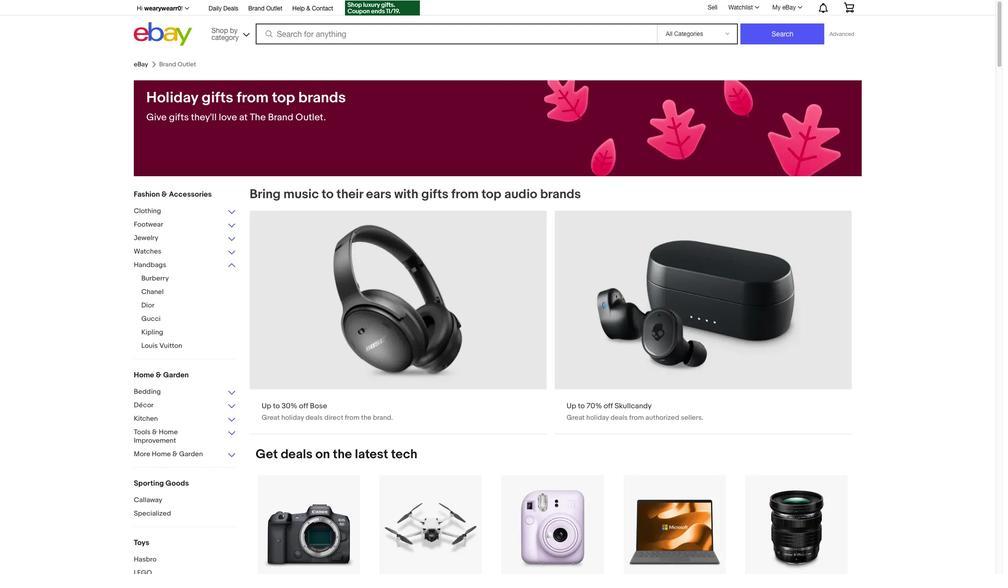 Task type: describe. For each thing, give the bounding box(es) containing it.
great for up to 30% off bose
[[262, 414, 280, 422]]

outlet
[[266, 5, 283, 12]]

from inside up to 70% off skullcandy great holiday deals from authorized sellers.
[[630, 414, 645, 422]]

on
[[316, 447, 330, 463]]

70%
[[587, 402, 603, 411]]

handbags button
[[134, 261, 236, 270]]

Search for anything text field
[[257, 24, 656, 43]]

gifts for bring
[[422, 187, 449, 202]]

shop by category
[[212, 26, 239, 41]]

skullcandy
[[615, 402, 652, 411]]

shop by category button
[[207, 22, 252, 44]]

deals left on
[[281, 447, 313, 463]]

bose
[[310, 402, 328, 411]]

chanel
[[141, 288, 164, 296]]

they'll
[[191, 112, 217, 123]]

help
[[293, 5, 305, 12]]

1 vertical spatial top
[[482, 187, 502, 202]]

footwear
[[134, 220, 163, 229]]

1 horizontal spatial to
[[322, 187, 334, 202]]

callaway link
[[134, 496, 236, 506]]

at
[[239, 112, 248, 123]]

authorized
[[646, 414, 680, 422]]

sell link
[[704, 4, 723, 11]]

music
[[284, 187, 319, 202]]

sell
[[708, 4, 718, 11]]

up for up to 70% off skullcandy
[[567, 402, 577, 411]]

2 vertical spatial home
[[152, 450, 171, 459]]

décor button
[[134, 401, 236, 411]]

love
[[219, 112, 237, 123]]

jewelry button
[[134, 234, 236, 243]]

sporting
[[134, 479, 164, 489]]

account navigation
[[131, 0, 863, 17]]

0 horizontal spatial the
[[333, 447, 352, 463]]

get deals on the latest tech
[[256, 447, 418, 463]]

holiday for 30%
[[282, 414, 304, 422]]

daily deals
[[209, 5, 239, 12]]

my
[[773, 4, 781, 11]]

their
[[337, 187, 363, 202]]

gucci link
[[141, 315, 244, 324]]

off for bose
[[299, 402, 309, 411]]

bedding button
[[134, 388, 236, 397]]

home & garden
[[134, 371, 189, 380]]

bedding décor kitchen tools & home improvement more home & garden
[[134, 388, 203, 459]]

clothing button
[[134, 207, 236, 216]]

advanced link
[[825, 24, 860, 44]]

dior link
[[141, 301, 244, 311]]

toys
[[134, 539, 149, 548]]

accessories
[[169, 190, 212, 199]]

burberry link
[[141, 274, 244, 284]]

brands inside main content
[[541, 187, 581, 202]]

with
[[395, 187, 419, 202]]

advanced
[[830, 31, 855, 37]]

your shopping cart image
[[844, 2, 856, 12]]

bring music to their ears with gifts from top audio brands
[[250, 187, 581, 202]]

watches button
[[134, 247, 236, 257]]

more home & garden button
[[134, 450, 236, 460]]

bring
[[250, 187, 281, 202]]

shop
[[212, 26, 228, 34]]

sellers.
[[681, 414, 704, 422]]

& right tools
[[152, 428, 157, 437]]

hi
[[137, 5, 143, 12]]

my ebay
[[773, 4, 797, 11]]

specialized
[[134, 510, 171, 518]]

décor
[[134, 401, 154, 410]]

fashion & accessories
[[134, 190, 212, 199]]

louis vuitton link
[[141, 342, 244, 351]]

vuitton
[[160, 342, 182, 350]]

louis
[[141, 342, 158, 350]]

30%
[[282, 402, 298, 411]]

by
[[230, 26, 238, 34]]

fashion
[[134, 190, 160, 199]]

holiday
[[146, 89, 198, 107]]

clothing footwear jewelry watches handbags burberry chanel dior gucci kipling louis vuitton
[[134, 207, 182, 350]]

tools
[[134, 428, 151, 437]]

top inside 'holiday gifts from top brands give gifts they'll love at the brand outlet.'
[[272, 89, 295, 107]]

kipling
[[141, 328, 163, 337]]

holiday for 70%
[[587, 414, 610, 422]]

watchlist
[[729, 4, 754, 11]]

brand outlet link
[[249, 3, 283, 14]]

specialized link
[[134, 510, 236, 519]]

brand inside the account navigation
[[249, 5, 265, 12]]

goods
[[166, 479, 189, 489]]

bedding
[[134, 388, 161, 396]]

garden inside bedding décor kitchen tools & home improvement more home & garden
[[179, 450, 203, 459]]

jewelry
[[134, 234, 159, 242]]

& down tools & home improvement dropdown button
[[173, 450, 178, 459]]

gifts for holiday
[[169, 112, 189, 123]]

main content containing bring music to their ears with gifts from top audio brands
[[244, 187, 863, 575]]

hi wearywearr0 !
[[137, 4, 183, 12]]

kitchen button
[[134, 415, 236, 424]]

kitchen
[[134, 415, 158, 423]]



Task type: vqa. For each thing, say whether or not it's contained in the screenshot.
gifts for Holiday
yes



Task type: locate. For each thing, give the bounding box(es) containing it.
brands
[[299, 89, 346, 107], [541, 187, 581, 202]]

up inside up to 30% off bose great holiday deals direct from the brand.
[[262, 402, 272, 411]]

category
[[212, 33, 239, 41]]

great inside up to 70% off skullcandy great holiday deals from authorized sellers.
[[567, 414, 585, 422]]

to inside up to 30% off bose great holiday deals direct from the brand.
[[273, 402, 280, 411]]

to left their
[[322, 187, 334, 202]]

0 horizontal spatial up
[[262, 402, 272, 411]]

holiday down 30%
[[282, 414, 304, 422]]

dior
[[141, 301, 155, 310]]

2 vertical spatial gifts
[[422, 187, 449, 202]]

0 horizontal spatial brand
[[249, 5, 265, 12]]

1 horizontal spatial holiday
[[587, 414, 610, 422]]

none submit inside 'shop by category' banner
[[741, 23, 825, 44]]

burberry
[[141, 274, 169, 283]]

give
[[146, 112, 167, 123]]

1 horizontal spatial gifts
[[202, 89, 234, 107]]

deals for skullcandy
[[611, 414, 628, 422]]

off for skullcandy
[[604, 402, 613, 411]]

gifts down holiday
[[169, 112, 189, 123]]

outlet.
[[296, 112, 326, 123]]

clothing
[[134, 207, 161, 215]]

deals down the skullcandy
[[611, 414, 628, 422]]

more
[[134, 450, 150, 459]]

gifts right with
[[422, 187, 449, 202]]

0 vertical spatial home
[[134, 371, 154, 380]]

deals inside up to 30% off bose great holiday deals direct from the brand.
[[306, 414, 323, 422]]

chanel link
[[141, 288, 244, 297]]

home up the bedding
[[134, 371, 154, 380]]

holiday gifts from top brands give gifts they'll love at the brand outlet.
[[146, 89, 346, 123]]

the right on
[[333, 447, 352, 463]]

1 vertical spatial gifts
[[169, 112, 189, 123]]

1 off from the left
[[299, 402, 309, 411]]

1 horizontal spatial top
[[482, 187, 502, 202]]

1 horizontal spatial up
[[567, 402, 577, 411]]

None text field
[[250, 211, 547, 434], [555, 211, 852, 434], [250, 211, 547, 434], [555, 211, 852, 434]]

up left 70%
[[567, 402, 577, 411]]

0 horizontal spatial great
[[262, 414, 280, 422]]

0 horizontal spatial gifts
[[169, 112, 189, 123]]

!
[[181, 5, 183, 12]]

1 vertical spatial brand
[[268, 112, 294, 123]]

main content
[[244, 187, 863, 575]]

wearywearr0
[[144, 4, 181, 12]]

0 horizontal spatial to
[[273, 402, 280, 411]]

1 horizontal spatial ebay
[[783, 4, 797, 11]]

1 vertical spatial the
[[333, 447, 352, 463]]

holiday inside up to 30% off bose great holiday deals direct from the brand.
[[282, 414, 304, 422]]

& for contact
[[307, 5, 311, 12]]

2 holiday from the left
[[587, 414, 610, 422]]

great for up to 70% off skullcandy
[[567, 414, 585, 422]]

1 vertical spatial brands
[[541, 187, 581, 202]]

2 off from the left
[[604, 402, 613, 411]]

help & contact
[[293, 5, 334, 12]]

brand left outlet at the top of the page
[[249, 5, 265, 12]]

0 horizontal spatial brands
[[299, 89, 346, 107]]

holiday
[[282, 414, 304, 422], [587, 414, 610, 422]]

1 horizontal spatial brands
[[541, 187, 581, 202]]

1 vertical spatial garden
[[179, 450, 203, 459]]

1 horizontal spatial brand
[[268, 112, 294, 123]]

off inside up to 30% off bose great holiday deals direct from the brand.
[[299, 402, 309, 411]]

holiday inside up to 70% off skullcandy great holiday deals from authorized sellers.
[[587, 414, 610, 422]]

audio
[[505, 187, 538, 202]]

the left brand.
[[361, 414, 372, 422]]

from
[[237, 89, 269, 107], [452, 187, 479, 202], [345, 414, 360, 422], [630, 414, 645, 422]]

to left 70%
[[579, 402, 585, 411]]

& for garden
[[156, 371, 162, 380]]

contact
[[312, 5, 334, 12]]

1 great from the left
[[262, 414, 280, 422]]

handbags
[[134, 261, 167, 269]]

0 horizontal spatial ebay
[[134, 60, 148, 68]]

help & contact link
[[293, 3, 334, 14]]

brand inside 'holiday gifts from top brands give gifts they'll love at the brand outlet.'
[[268, 112, 294, 123]]

watchlist link
[[724, 1, 765, 13]]

0 vertical spatial brand
[[249, 5, 265, 12]]

watches
[[134, 247, 162, 256]]

my ebay link
[[768, 1, 808, 13]]

0 vertical spatial top
[[272, 89, 295, 107]]

callaway
[[134, 496, 162, 505]]

0 vertical spatial garden
[[163, 371, 189, 380]]

up
[[262, 402, 272, 411], [567, 402, 577, 411]]

brand.
[[373, 414, 393, 422]]

0 vertical spatial ebay
[[783, 4, 797, 11]]

to for up to 30% off bose
[[273, 402, 280, 411]]

ebay link
[[134, 60, 148, 68]]

1 vertical spatial home
[[159, 428, 178, 437]]

up for up to 30% off bose
[[262, 402, 272, 411]]

1 horizontal spatial off
[[604, 402, 613, 411]]

brands up outlet.
[[299, 89, 346, 107]]

latest
[[355, 447, 389, 463]]

to
[[322, 187, 334, 202], [273, 402, 280, 411], [579, 402, 585, 411]]

garden up bedding dropdown button
[[163, 371, 189, 380]]

brands inside 'holiday gifts from top brands give gifts they'll love at the brand outlet.'
[[299, 89, 346, 107]]

gifts
[[202, 89, 234, 107], [169, 112, 189, 123], [422, 187, 449, 202]]

deals for bose
[[306, 414, 323, 422]]

shop by category banner
[[131, 0, 863, 48]]

& inside the account navigation
[[307, 5, 311, 12]]

daily
[[209, 5, 222, 12]]

hasbro link
[[134, 556, 236, 565]]

0 vertical spatial brands
[[299, 89, 346, 107]]

from inside 'holiday gifts from top brands give gifts they'll love at the brand outlet.'
[[237, 89, 269, 107]]

0 horizontal spatial top
[[272, 89, 295, 107]]

the
[[250, 112, 266, 123]]

2 horizontal spatial gifts
[[422, 187, 449, 202]]

improvement
[[134, 437, 176, 445]]

deals down bose
[[306, 414, 323, 422]]

top
[[272, 89, 295, 107], [482, 187, 502, 202]]

the
[[361, 414, 372, 422], [333, 447, 352, 463]]

brand right 'the'
[[268, 112, 294, 123]]

2 up from the left
[[567, 402, 577, 411]]

& right fashion
[[162, 190, 167, 199]]

0 horizontal spatial off
[[299, 402, 309, 411]]

2 great from the left
[[567, 414, 585, 422]]

0 horizontal spatial holiday
[[282, 414, 304, 422]]

off right 70%
[[604, 402, 613, 411]]

callaway specialized
[[134, 496, 171, 518]]

& for accessories
[[162, 190, 167, 199]]

to for up to 70% off skullcandy
[[579, 402, 585, 411]]

footwear button
[[134, 220, 236, 230]]

gifts up love
[[202, 89, 234, 107]]

up to 30% off bose great holiday deals direct from the brand.
[[262, 402, 393, 422]]

get
[[256, 447, 278, 463]]

up left 30%
[[262, 402, 272, 411]]

from inside up to 30% off bose great holiday deals direct from the brand.
[[345, 414, 360, 422]]

ebay inside the account navigation
[[783, 4, 797, 11]]

ebay up holiday
[[134, 60, 148, 68]]

holiday down 70%
[[587, 414, 610, 422]]

home
[[134, 371, 154, 380], [159, 428, 178, 437], [152, 450, 171, 459]]

hasbro
[[134, 556, 157, 564]]

tools & home improvement button
[[134, 428, 236, 446]]

& up the bedding
[[156, 371, 162, 380]]

brand
[[249, 5, 265, 12], [268, 112, 294, 123]]

&
[[307, 5, 311, 12], [162, 190, 167, 199], [156, 371, 162, 380], [152, 428, 157, 437], [173, 450, 178, 459]]

& right help at the top of the page
[[307, 5, 311, 12]]

direct
[[325, 414, 344, 422]]

off inside up to 70% off skullcandy great holiday deals from authorized sellers.
[[604, 402, 613, 411]]

ears
[[366, 187, 392, 202]]

up inside up to 70% off skullcandy great holiday deals from authorized sellers.
[[567, 402, 577, 411]]

garden
[[163, 371, 189, 380], [179, 450, 203, 459]]

home down "improvement"
[[152, 450, 171, 459]]

to inside up to 70% off skullcandy great holiday deals from authorized sellers.
[[579, 402, 585, 411]]

off right 30%
[[299, 402, 309, 411]]

0 vertical spatial the
[[361, 414, 372, 422]]

great inside up to 30% off bose great holiday deals direct from the brand.
[[262, 414, 280, 422]]

brands right audio
[[541, 187, 581, 202]]

deals inside up to 70% off skullcandy great holiday deals from authorized sellers.
[[611, 414, 628, 422]]

tech
[[391, 447, 418, 463]]

kipling link
[[141, 328, 244, 338]]

get the coupon image
[[346, 0, 420, 15]]

1 horizontal spatial the
[[361, 414, 372, 422]]

1 holiday from the left
[[282, 414, 304, 422]]

to left 30%
[[273, 402, 280, 411]]

gucci
[[141, 315, 161, 323]]

1 horizontal spatial great
[[567, 414, 585, 422]]

home down kitchen dropdown button
[[159, 428, 178, 437]]

0 vertical spatial gifts
[[202, 89, 234, 107]]

ebay right my
[[783, 4, 797, 11]]

daily deals link
[[209, 3, 239, 14]]

great
[[262, 414, 280, 422], [567, 414, 585, 422]]

2 horizontal spatial to
[[579, 402, 585, 411]]

None submit
[[741, 23, 825, 44]]

off
[[299, 402, 309, 411], [604, 402, 613, 411]]

garden down tools & home improvement dropdown button
[[179, 450, 203, 459]]

the inside up to 30% off bose great holiday deals direct from the brand.
[[361, 414, 372, 422]]

sporting goods
[[134, 479, 189, 489]]

1 up from the left
[[262, 402, 272, 411]]

1 vertical spatial ebay
[[134, 60, 148, 68]]



